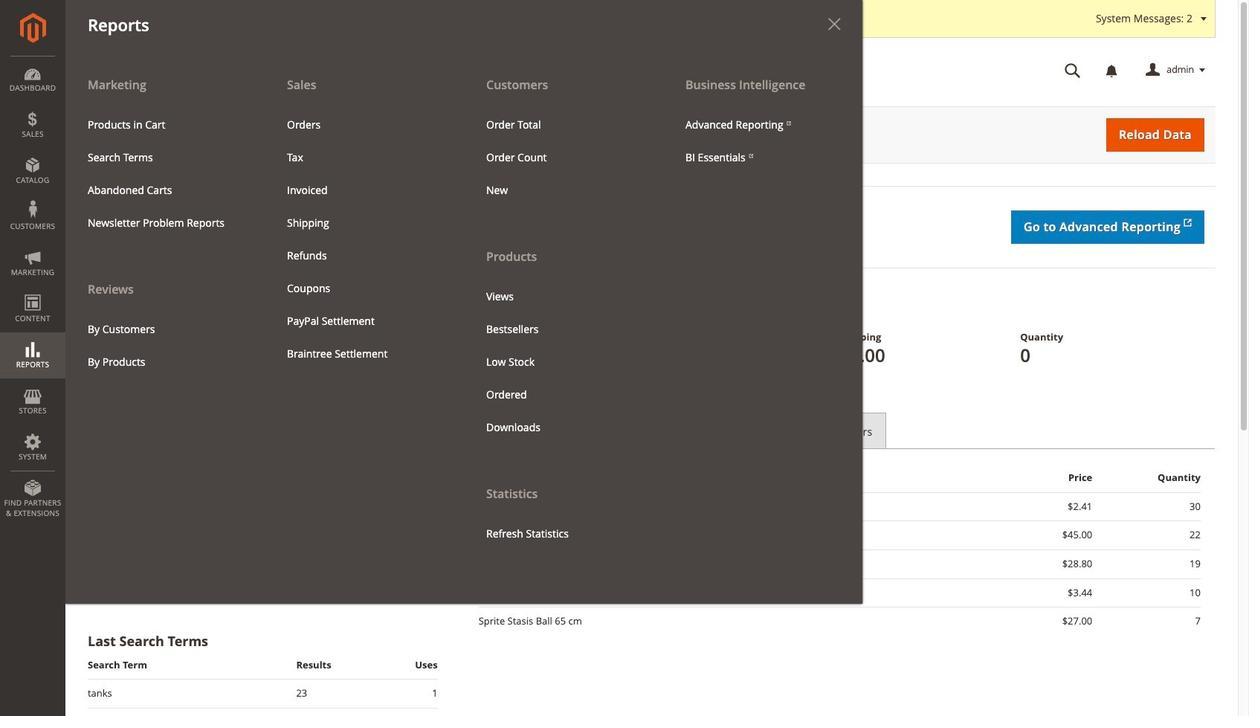 Task type: vqa. For each thing, say whether or not it's contained in the screenshot.
magento admin panel image
yes



Task type: locate. For each thing, give the bounding box(es) containing it.
menu bar
[[0, 0, 863, 604]]

menu
[[65, 68, 863, 604], [65, 68, 265, 378], [464, 68, 663, 550], [77, 108, 254, 239], [276, 108, 453, 370], [475, 108, 652, 207], [674, 108, 851, 174], [475, 280, 652, 444], [77, 313, 254, 378]]



Task type: describe. For each thing, give the bounding box(es) containing it.
magento admin panel image
[[20, 13, 46, 43]]



